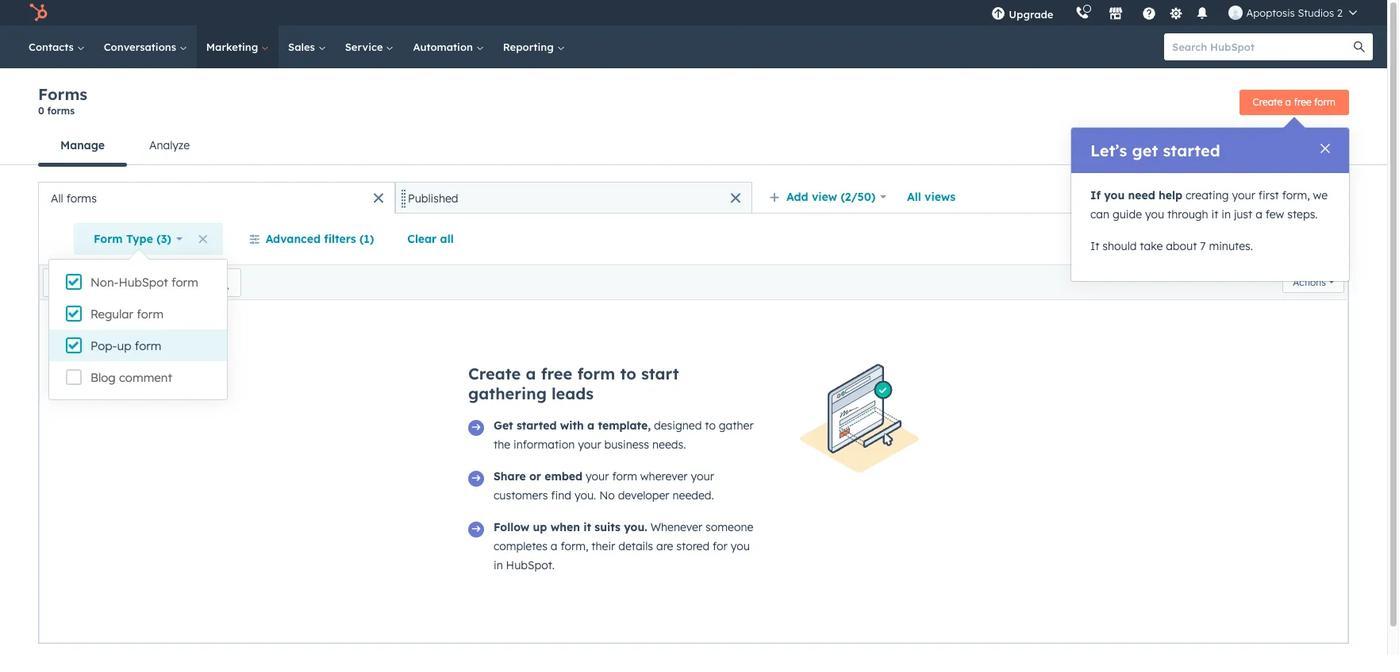 Task type: describe. For each thing, give the bounding box(es) containing it.
creating your first form, we can guide you through it in just a few steps.
[[1091, 188, 1329, 222]]

navigation containing manage
[[38, 126, 212, 166]]

actions button
[[1284, 272, 1345, 293]]

7
[[1201, 239, 1207, 253]]

whenever
[[651, 520, 703, 534]]

service link
[[336, 25, 404, 68]]

share or embed
[[494, 469, 583, 484]]

forms inside banner
[[38, 84, 87, 104]]

we
[[1314, 188, 1329, 202]]

needs.
[[653, 438, 686, 452]]

close image
[[1321, 144, 1331, 153]]

through
[[1168, 207, 1209, 222]]

menu containing apoptosis studios 2
[[981, 0, 1369, 25]]

completes
[[494, 539, 548, 553]]

manage button
[[38, 126, 127, 166]]

get started with a template,
[[494, 418, 651, 433]]

few
[[1266, 207, 1285, 222]]

blog comment
[[91, 370, 172, 385]]

(1)
[[360, 232, 374, 246]]

0
[[38, 105, 44, 117]]

blog
[[91, 370, 116, 385]]

upgrade image
[[992, 7, 1006, 21]]

form inside 'your form wherever your customers find you. no developer needed.'
[[613, 469, 638, 484]]

clear all button
[[397, 223, 464, 255]]

a inside whenever someone completes a form, their details are stored for you in hubspot.
[[551, 539, 558, 553]]

actions
[[1294, 276, 1327, 288]]

follow
[[494, 520, 530, 534]]

let's
[[1091, 141, 1128, 160]]

help button
[[1137, 0, 1164, 25]]

your inside creating your first form, we can guide you through it in just a few steps.
[[1233, 188, 1256, 202]]

start
[[642, 364, 679, 384]]

in inside whenever someone completes a form, their details are stored for you in hubspot.
[[494, 558, 503, 573]]

can
[[1091, 207, 1110, 222]]

forms inside all forms button
[[66, 191, 97, 205]]

advanced
[[266, 232, 321, 246]]

service
[[345, 40, 386, 53]]

the
[[494, 438, 511, 452]]

or
[[530, 469, 542, 484]]

form down non-hubspot form
[[137, 307, 164, 322]]

when
[[551, 520, 580, 534]]

contacts link
[[19, 25, 94, 68]]

with
[[560, 418, 584, 433]]

forms inside 'button'
[[1315, 137, 1350, 152]]

get
[[1133, 141, 1159, 160]]

create a free form
[[1254, 96, 1336, 108]]

you. inside 'your form wherever your customers find you. no developer needed.'
[[575, 488, 597, 503]]

marketing
[[206, 40, 261, 53]]

clear all
[[408, 232, 454, 246]]

are
[[657, 539, 674, 553]]

your form wherever your customers find you. no developer needed.
[[494, 469, 715, 503]]

apoptosis studios 2 button
[[1220, 0, 1367, 25]]

follow up when it suits you.
[[494, 520, 648, 534]]

Search forms search field
[[43, 268, 241, 297]]

to inside designed to gather the information your business needs.
[[705, 418, 716, 433]]

2
[[1338, 6, 1344, 19]]

form inside create a free form to start gathering leads
[[578, 364, 616, 384]]

if
[[1091, 188, 1101, 202]]

conversations
[[104, 40, 179, 53]]

add view (2/50)
[[787, 190, 876, 204]]

customers
[[494, 488, 548, 503]]

needed.
[[673, 488, 714, 503]]

designed to gather the information your business needs.
[[494, 418, 754, 452]]

all for all forms
[[51, 191, 63, 205]]

first
[[1259, 188, 1280, 202]]

designed
[[654, 418, 702, 433]]

wherever
[[641, 469, 688, 484]]

embed
[[545, 469, 583, 484]]

find
[[551, 488, 572, 503]]

marketplaces button
[[1100, 0, 1134, 25]]

manage
[[60, 138, 105, 152]]

type
[[126, 232, 153, 246]]

stored
[[677, 539, 710, 553]]

apoptosis studios 2
[[1247, 6, 1344, 19]]

all views
[[908, 190, 956, 204]]

get
[[494, 418, 513, 433]]

upgrade
[[1010, 8, 1054, 21]]

for
[[713, 539, 728, 553]]

advanced filters (1)
[[266, 232, 374, 246]]

it inside creating your first form, we can guide you through it in just a few steps.
[[1212, 207, 1219, 222]]

no
[[600, 488, 615, 503]]

form right hubspot
[[172, 275, 198, 290]]

form inside button
[[1315, 96, 1336, 108]]

hubspot image
[[29, 3, 48, 22]]

share
[[494, 469, 526, 484]]

creating
[[1186, 188, 1230, 202]]

(2/50)
[[841, 190, 876, 204]]

developer
[[618, 488, 670, 503]]

contacts
[[29, 40, 77, 53]]

forms inside forms 0 forms
[[47, 105, 75, 117]]

regular form
[[91, 307, 164, 322]]

search button
[[1347, 33, 1374, 60]]

a right with
[[588, 418, 595, 433]]

notifications button
[[1190, 0, 1217, 25]]

hubspot link
[[19, 3, 60, 22]]

your up the no
[[586, 469, 609, 484]]

add
[[787, 190, 809, 204]]

non-hubspot form
[[91, 275, 198, 290]]

form, inside creating your first form, we can guide you through it in just a few steps.
[[1283, 188, 1311, 202]]

(3)
[[157, 232, 171, 246]]

add view (2/50) button
[[759, 181, 897, 213]]

list box containing non-hubspot form
[[49, 260, 227, 399]]



Task type: vqa. For each thing, say whether or not it's contained in the screenshot.
the Analyze
yes



Task type: locate. For each thing, give the bounding box(es) containing it.
notifications image
[[1196, 7, 1211, 21]]

it left suits
[[584, 520, 592, 534]]

published button
[[395, 182, 753, 214]]

studios
[[1299, 6, 1335, 19]]

conversations link
[[94, 25, 197, 68]]

1 vertical spatial free
[[541, 364, 573, 384]]

up inside list box
[[117, 338, 131, 353]]

form up close image
[[1315, 96, 1336, 108]]

0 horizontal spatial free
[[541, 364, 573, 384]]

2 vertical spatial you
[[731, 539, 750, 553]]

all forms button
[[38, 182, 395, 214]]

comment
[[119, 370, 172, 385]]

1 vertical spatial it
[[584, 520, 592, 534]]

search image
[[1355, 41, 1366, 52]]

a inside creating your first form, we can guide you through it in just a few steps.
[[1256, 207, 1263, 222]]

1 horizontal spatial in
[[1222, 207, 1232, 222]]

navigation
[[38, 126, 212, 166]]

1 horizontal spatial to
[[705, 418, 716, 433]]

details
[[619, 539, 654, 553]]

you right 'if'
[[1105, 188, 1125, 202]]

sales link
[[279, 25, 336, 68]]

a left leads
[[526, 364, 536, 384]]

you down need
[[1146, 207, 1165, 222]]

a down when
[[551, 539, 558, 553]]

0 vertical spatial free
[[1295, 96, 1312, 108]]

1 horizontal spatial forms
[[1315, 137, 1350, 152]]

need
[[1129, 188, 1156, 202]]

create inside button
[[1254, 96, 1283, 108]]

form,
[[1283, 188, 1311, 202], [561, 539, 589, 553]]

all
[[908, 190, 922, 204], [51, 191, 63, 205]]

take
[[1141, 239, 1164, 253]]

0 horizontal spatial to
[[620, 364, 637, 384]]

1 vertical spatial create
[[469, 364, 521, 384]]

calling icon button
[[1070, 2, 1097, 23]]

folders
[[1286, 191, 1325, 205]]

sales
[[288, 40, 318, 53]]

create up 'non‑hubspot'
[[1254, 96, 1283, 108]]

1 vertical spatial forms
[[66, 191, 97, 205]]

published
[[408, 191, 459, 205]]

your inside designed to gather the information your business needs.
[[578, 438, 602, 452]]

guide
[[1113, 207, 1143, 222]]

0 vertical spatial up
[[117, 338, 131, 353]]

non‑hubspot forms
[[1236, 137, 1350, 152]]

just
[[1235, 207, 1253, 222]]

let's get started
[[1091, 141, 1221, 160]]

information
[[514, 438, 575, 452]]

1 vertical spatial up
[[533, 520, 547, 534]]

0 horizontal spatial up
[[117, 338, 131, 353]]

0 vertical spatial it
[[1212, 207, 1219, 222]]

analyze button
[[127, 126, 212, 164]]

to left gather
[[705, 418, 716, 433]]

all for all views
[[908, 190, 922, 204]]

all down manage "button"
[[51, 191, 63, 205]]

1 horizontal spatial it
[[1212, 207, 1219, 222]]

1 horizontal spatial create
[[1254, 96, 1283, 108]]

form type (3)
[[94, 232, 171, 246]]

1 horizontal spatial you.
[[624, 520, 648, 534]]

list box
[[49, 260, 227, 399]]

filters
[[324, 232, 356, 246]]

0 vertical spatial you
[[1105, 188, 1125, 202]]

someone
[[706, 520, 754, 534]]

free for create a free form to start gathering leads
[[541, 364, 573, 384]]

apoptosis
[[1247, 6, 1296, 19]]

it down the 'creating'
[[1212, 207, 1219, 222]]

your down get started with a template,
[[578, 438, 602, 452]]

form up get started with a template,
[[578, 364, 616, 384]]

create a free form button
[[1240, 89, 1350, 115]]

forms up form at the top of the page
[[66, 191, 97, 205]]

Search HubSpot search field
[[1165, 33, 1359, 60]]

in left just
[[1222, 207, 1232, 222]]

up for follow
[[533, 520, 547, 534]]

1 horizontal spatial you
[[1105, 188, 1125, 202]]

form
[[94, 232, 123, 246]]

clear
[[408, 232, 437, 246]]

0 vertical spatial create
[[1254, 96, 1283, 108]]

view
[[812, 190, 838, 204]]

create for create a free form to start gathering leads
[[469, 364, 521, 384]]

help image
[[1143, 7, 1157, 21]]

0 vertical spatial in
[[1222, 207, 1232, 222]]

0 horizontal spatial it
[[584, 520, 592, 534]]

started up information at the bottom of page
[[517, 418, 557, 433]]

1 horizontal spatial started
[[1164, 141, 1221, 160]]

menu item
[[1065, 0, 1068, 25]]

you inside creating your first form, we can guide you through it in just a few steps.
[[1146, 207, 1165, 222]]

gathering
[[469, 384, 547, 403]]

1 vertical spatial started
[[517, 418, 557, 433]]

form, inside whenever someone completes a form, their details are stored for you in hubspot.
[[561, 539, 589, 553]]

their
[[592, 539, 616, 553]]

a inside create a free form to start gathering leads
[[526, 364, 536, 384]]

1 vertical spatial forms
[[1315, 137, 1350, 152]]

all inside button
[[51, 191, 63, 205]]

suits
[[595, 520, 621, 534]]

you right the for
[[731, 539, 750, 553]]

a right just
[[1256, 207, 1263, 222]]

started right get
[[1164, 141, 1221, 160]]

views
[[925, 190, 956, 204]]

automation
[[413, 40, 476, 53]]

1 vertical spatial to
[[705, 418, 716, 433]]

0 vertical spatial to
[[620, 364, 637, 384]]

automation link
[[404, 25, 494, 68]]

1 vertical spatial you
[[1146, 207, 1165, 222]]

form, down 'follow up when it suits you.'
[[561, 539, 589, 553]]

steps.
[[1288, 207, 1319, 222]]

you.
[[575, 488, 597, 503], [624, 520, 648, 534]]

whenever someone completes a form, their details are stored for you in hubspot.
[[494, 520, 754, 573]]

your up just
[[1233, 188, 1256, 202]]

0 horizontal spatial you
[[731, 539, 750, 553]]

forms banner
[[38, 84, 1350, 126]]

you. left the no
[[575, 488, 597, 503]]

0 horizontal spatial forms
[[38, 84, 87, 104]]

free up with
[[541, 364, 573, 384]]

all left "views"
[[908, 190, 922, 204]]

it
[[1212, 207, 1219, 222], [584, 520, 592, 534]]

form, up steps.
[[1283, 188, 1311, 202]]

1 horizontal spatial form,
[[1283, 188, 1311, 202]]

marketing link
[[197, 25, 279, 68]]

up for pop-
[[117, 338, 131, 353]]

advanced filters (1) button
[[239, 223, 385, 255]]

forms up 0
[[38, 84, 87, 104]]

to left start
[[620, 364, 637, 384]]

a up non‑hubspot forms
[[1286, 96, 1292, 108]]

a inside button
[[1286, 96, 1292, 108]]

free
[[1295, 96, 1312, 108], [541, 364, 573, 384]]

2 horizontal spatial you
[[1146, 207, 1165, 222]]

0 horizontal spatial all
[[51, 191, 63, 205]]

you inside whenever someone completes a form, their details are stored for you in hubspot.
[[731, 539, 750, 553]]

1 vertical spatial you.
[[624, 520, 648, 534]]

forms 0 forms
[[38, 84, 87, 117]]

0 horizontal spatial in
[[494, 558, 503, 573]]

reporting
[[503, 40, 557, 53]]

form up comment
[[135, 338, 162, 353]]

tara schultz image
[[1230, 6, 1244, 20]]

hubspot
[[119, 275, 168, 290]]

free for create a free form
[[1295, 96, 1312, 108]]

up
[[117, 338, 131, 353], [533, 520, 547, 534]]

pop-up form
[[91, 338, 162, 353]]

1 vertical spatial in
[[494, 558, 503, 573]]

your up needed.
[[691, 469, 715, 484]]

create inside create a free form to start gathering leads
[[469, 364, 521, 384]]

0 vertical spatial you.
[[575, 488, 597, 503]]

1 horizontal spatial free
[[1295, 96, 1312, 108]]

0 horizontal spatial started
[[517, 418, 557, 433]]

analyze
[[149, 138, 190, 152]]

free inside button
[[1295, 96, 1312, 108]]

up down regular form
[[117, 338, 131, 353]]

free up non‑hubspot forms
[[1295, 96, 1312, 108]]

up left when
[[533, 520, 547, 534]]

0 horizontal spatial form,
[[561, 539, 589, 553]]

in inside creating your first form, we can guide you through it in just a few steps.
[[1222, 207, 1232, 222]]

all
[[440, 232, 454, 246]]

should
[[1103, 239, 1137, 253]]

0 vertical spatial forms
[[47, 105, 75, 117]]

forms right 0
[[47, 105, 75, 117]]

1 vertical spatial form,
[[561, 539, 589, 553]]

form up the no
[[613, 469, 638, 484]]

to inside create a free form to start gathering leads
[[620, 364, 637, 384]]

calling icon image
[[1076, 6, 1091, 21]]

help
[[1159, 188, 1183, 202]]

non-
[[91, 275, 119, 290]]

create a free form to start gathering leads
[[469, 364, 679, 403]]

create for create a free form
[[1254, 96, 1283, 108]]

template,
[[598, 418, 651, 433]]

0 horizontal spatial you.
[[575, 488, 597, 503]]

menu
[[981, 0, 1369, 25]]

you
[[1105, 188, 1125, 202], [1146, 207, 1165, 222], [731, 539, 750, 553]]

0 vertical spatial forms
[[38, 84, 87, 104]]

0 vertical spatial started
[[1164, 141, 1221, 160]]

forms up we
[[1315, 137, 1350, 152]]

marketplaces image
[[1110, 7, 1124, 21]]

0 vertical spatial form,
[[1283, 188, 1311, 202]]

1 horizontal spatial all
[[908, 190, 922, 204]]

reporting link
[[494, 25, 575, 68]]

settings image
[[1170, 7, 1184, 21]]

create
[[1254, 96, 1283, 108], [469, 364, 521, 384]]

minutes.
[[1210, 239, 1254, 253]]

1 horizontal spatial up
[[533, 520, 547, 534]]

free inside create a free form to start gathering leads
[[541, 364, 573, 384]]

0 horizontal spatial create
[[469, 364, 521, 384]]

all forms
[[51, 191, 97, 205]]

it
[[1091, 239, 1100, 253]]

forms
[[47, 105, 75, 117], [66, 191, 97, 205]]

you. up details
[[624, 520, 648, 534]]

create up get
[[469, 364, 521, 384]]

in down completes
[[494, 558, 503, 573]]

about
[[1167, 239, 1198, 253]]



